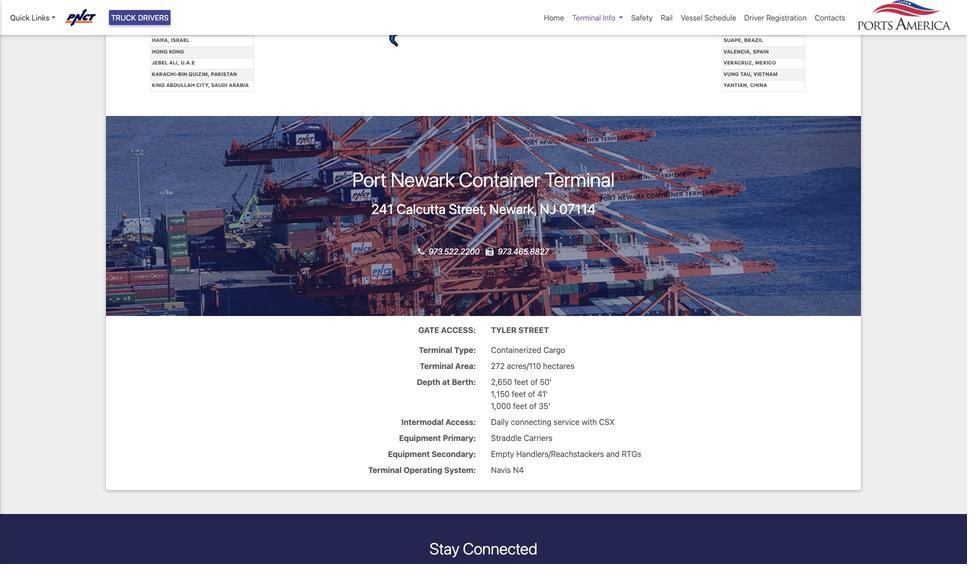 Task type: vqa. For each thing, say whether or not it's contained in the screenshot.
"Jebel Ali, U.A.E"
yes



Task type: locate. For each thing, give the bounding box(es) containing it.
973.465.8827
[[498, 247, 549, 256]]

terminal for area:
[[420, 362, 454, 371]]

0 vertical spatial of
[[531, 378, 538, 387]]

1 vertical spatial equipment
[[388, 450, 430, 459]]

quick links
[[10, 13, 49, 22]]

type:
[[455, 346, 476, 355]]

ali,
[[169, 60, 179, 66]]

stay
[[430, 539, 460, 558]]

freeport, bahamas
[[152, 15, 209, 21]]

access: up primary:
[[446, 418, 476, 427]]

safety
[[632, 13, 653, 22]]

karachi-
[[152, 71, 178, 77]]

intermodal
[[402, 418, 444, 427]]

vung
[[724, 71, 739, 77]]

links
[[32, 13, 49, 22]]

feet right 1,000
[[513, 402, 528, 411]]

0 vertical spatial access:
[[441, 326, 476, 335]]

handlers/reachstackers
[[517, 450, 604, 459]]

singapore, phillipines
[[724, 26, 790, 32]]

of left 35'
[[530, 402, 537, 411]]

of
[[531, 378, 538, 387], [528, 390, 536, 399], [530, 402, 537, 411]]

terminal left info on the top right of the page
[[573, 13, 601, 22]]

0 vertical spatial equipment
[[399, 434, 441, 443]]

bin
[[178, 71, 187, 77]]

connecting
[[511, 418, 552, 427]]

2,650 feet of 50' 1,150 feet of 41' 1,000 feet of 35'
[[491, 378, 552, 411]]

feet
[[515, 378, 529, 387], [512, 390, 526, 399], [513, 402, 528, 411]]

2,650
[[491, 378, 513, 387]]

access: for intermodal access:
[[446, 418, 476, 427]]

straddle
[[491, 434, 522, 443]]

feet down acres/110
[[515, 378, 529, 387]]

stay connected
[[430, 539, 538, 558]]

city,
[[196, 82, 210, 88]]

50'
[[540, 378, 552, 387]]

1 vertical spatial access:
[[446, 418, 476, 427]]

valencia, spain
[[724, 48, 769, 54]]

navis n4
[[491, 466, 524, 475]]

karachi-bin quizim, pakistan
[[152, 71, 237, 77]]

jebel
[[152, 60, 168, 66]]

israel
[[171, 37, 190, 43]]

1,150
[[491, 390, 510, 399]]

quizim,
[[189, 71, 210, 77]]

haifa,
[[152, 37, 170, 43]]

containerized
[[491, 346, 542, 355]]

u.a.e
[[181, 60, 195, 66]]

equipment up terminal operating system:
[[388, 450, 430, 459]]

csx
[[599, 418, 615, 427]]

empty
[[491, 450, 515, 459]]

jebel ali, u.a.e
[[152, 60, 195, 66]]

272 acres/110 hectares
[[491, 362, 575, 371]]

street
[[519, 326, 549, 335]]

china
[[751, 82, 768, 88]]

secondary:
[[432, 450, 476, 459]]

and
[[607, 450, 620, 459]]

street,
[[449, 201, 487, 217]]

bahamas
[[182, 15, 209, 21]]

access: up type:
[[441, 326, 476, 335]]

terminal left 'operating'
[[368, 466, 402, 475]]

of left 50'
[[531, 378, 538, 387]]

feet right 1,150
[[512, 390, 526, 399]]

truck
[[111, 13, 136, 22]]

access:
[[441, 326, 476, 335], [446, 418, 476, 427]]

sines, portugal
[[724, 15, 772, 21]]

safety link
[[628, 8, 657, 27]]

terminal up depth
[[420, 362, 454, 371]]

tyler
[[491, 326, 517, 335]]

with
[[582, 418, 597, 427]]

nj
[[540, 201, 557, 217]]

terminal up 07114
[[545, 167, 615, 191]]

veracruz,
[[724, 60, 754, 66]]

vessel schedule
[[681, 13, 737, 22]]

saudi
[[211, 82, 228, 88]]

equipment down intermodal
[[399, 434, 441, 443]]

vung tau, vietnam
[[724, 71, 778, 77]]

terminal inside terminal info 'link'
[[573, 13, 601, 22]]

terminal up 'terminal area:'
[[419, 346, 453, 355]]

primary:
[[443, 434, 476, 443]]

driver registration
[[745, 13, 807, 22]]

rail image
[[304, 0, 664, 50]]

973.522.2200
[[429, 247, 482, 256]]

service
[[554, 418, 580, 427]]

quick links link
[[10, 12, 55, 23]]

of left 41'
[[528, 390, 536, 399]]

phillipines
[[758, 26, 790, 32]]

terminal info
[[573, 13, 616, 22]]

hong
[[152, 48, 168, 54]]

guayaquil,
[[152, 26, 184, 32]]

newark
[[391, 167, 455, 191]]

terminal for operating
[[368, 466, 402, 475]]

system:
[[445, 466, 476, 475]]

schedule
[[705, 13, 737, 22]]

equipment for equipment secondary:
[[388, 450, 430, 459]]

1 vertical spatial of
[[528, 390, 536, 399]]

terminal for info
[[573, 13, 601, 22]]

quick
[[10, 13, 30, 22]]

united
[[188, 4, 208, 10]]

home link
[[540, 8, 569, 27]]



Task type: describe. For each thing, give the bounding box(es) containing it.
driver registration link
[[741, 8, 811, 27]]

hectares
[[543, 362, 575, 371]]

felixstowe, united kingdom
[[152, 4, 235, 10]]

carriers
[[524, 434, 553, 443]]

kong
[[169, 48, 184, 54]]

suape, brazil
[[724, 37, 764, 43]]

vessel schedule link
[[677, 8, 741, 27]]

containerized cargo
[[491, 346, 566, 355]]

2 vertical spatial feet
[[513, 402, 528, 411]]

operating
[[404, 466, 443, 475]]

port
[[353, 167, 387, 191]]

vessel
[[681, 13, 703, 22]]

arabia
[[229, 82, 249, 88]]

guayaquil, ecuador
[[152, 26, 211, 32]]

king
[[152, 82, 165, 88]]

terminal operating system:
[[368, 466, 476, 475]]

terminal info link
[[569, 8, 628, 27]]

vietnam
[[754, 71, 778, 77]]

n4
[[513, 466, 524, 475]]

at
[[443, 378, 450, 387]]

freeport,
[[152, 15, 181, 21]]

truck drivers
[[111, 13, 169, 22]]

empty handlers/reachstackers and rtgs
[[491, 450, 642, 459]]

equipment primary:
[[399, 434, 476, 443]]

241 calcutta street,                         newark, nj 07114
[[372, 201, 596, 217]]

equipment for equipment primary:
[[399, 434, 441, 443]]

depth at berth:
[[417, 378, 476, 387]]

41'
[[538, 390, 548, 399]]

valencia,
[[724, 48, 752, 54]]

suape,
[[724, 37, 743, 43]]

sines,
[[724, 15, 741, 21]]

abdullah
[[166, 82, 195, 88]]

1 vertical spatial feet
[[512, 390, 526, 399]]

spain
[[754, 48, 769, 54]]

access: for gate access:
[[441, 326, 476, 335]]

daily connecting service with csx
[[491, 418, 615, 427]]

gate access:
[[419, 326, 476, 335]]

pakistan
[[211, 71, 237, 77]]

king abdullah city, saudi arabia
[[152, 82, 249, 88]]

brazil
[[745, 37, 764, 43]]

intermodal access:
[[402, 418, 476, 427]]

acres/110
[[507, 362, 541, 371]]

equipment secondary:
[[388, 450, 476, 459]]

veracruz, mexico
[[724, 60, 777, 66]]

rtgs
[[622, 450, 642, 459]]

yantian, china
[[724, 82, 768, 88]]

portugal
[[743, 15, 772, 21]]

cargo
[[544, 346, 566, 355]]

tau,
[[741, 71, 753, 77]]

depth
[[417, 378, 441, 387]]

mexico
[[756, 60, 777, 66]]

truck drivers link
[[109, 10, 171, 25]]

ecuador
[[185, 26, 211, 32]]

navis
[[491, 466, 511, 475]]

07114
[[560, 201, 596, 217]]

terminal for type:
[[419, 346, 453, 355]]

driver
[[745, 13, 765, 22]]

area:
[[456, 362, 476, 371]]

felixstowe,
[[152, 4, 187, 10]]

haifa, israel
[[152, 37, 190, 43]]

0 vertical spatial feet
[[515, 378, 529, 387]]

241
[[372, 201, 394, 217]]

2 vertical spatial of
[[530, 402, 537, 411]]

terminal area:
[[420, 362, 476, 371]]

gate
[[419, 326, 440, 335]]

newark,
[[490, 201, 537, 217]]

straddle carriers
[[491, 434, 553, 443]]

singapore,
[[724, 26, 757, 32]]

drivers
[[138, 13, 169, 22]]

rail
[[661, 13, 673, 22]]



